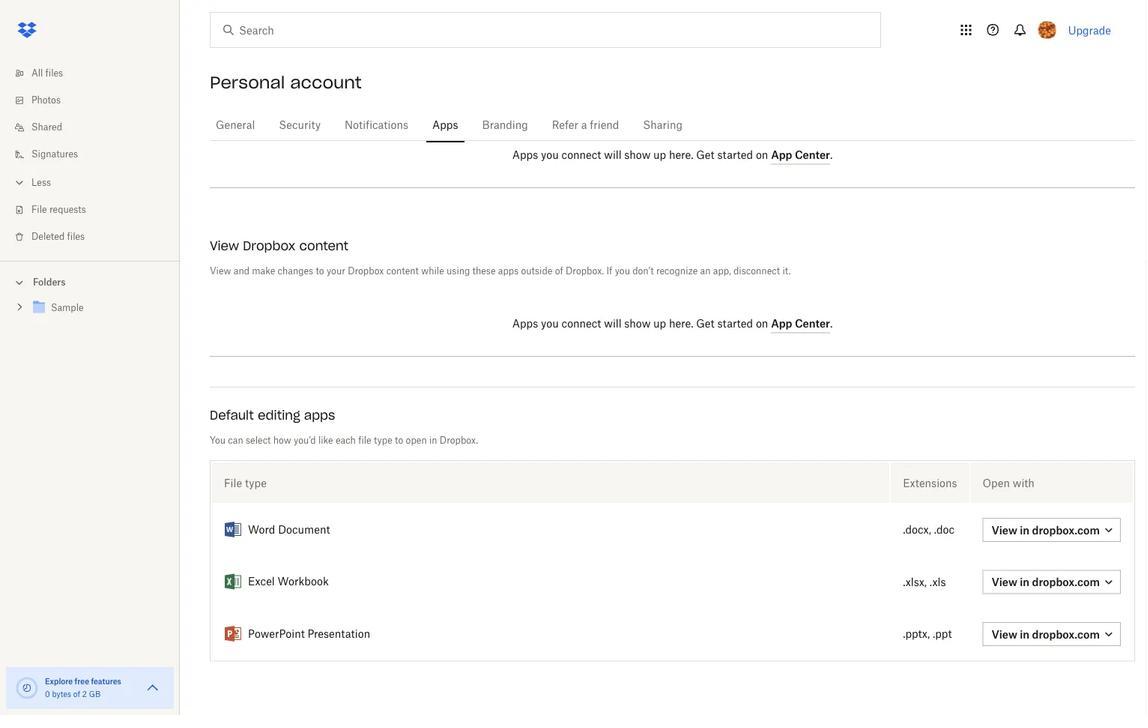Task type: describe. For each thing, give the bounding box(es) containing it.
don't
[[633, 267, 654, 276]]

1 app center link from the top
[[772, 148, 831, 164]]

center for 2nd app center link from the bottom
[[795, 148, 831, 160]]

1 horizontal spatial type
[[374, 436, 393, 445]]

in for .xlsx, .xls
[[1021, 575, 1030, 588]]

refer a friend tab
[[546, 107, 626, 143]]

open with
[[983, 476, 1035, 489]]

in for .pptx, .ppt
[[1021, 627, 1030, 640]]

how
[[273, 436, 291, 445]]

2 up from the top
[[654, 318, 667, 329]]

view in dropbox.com for .xlsx, .xls
[[992, 575, 1101, 588]]

notifications
[[345, 120, 409, 130]]

app for 2nd app center link from the bottom
[[772, 148, 793, 160]]

1 . from the top
[[831, 150, 833, 160]]

powerpoint
[[248, 628, 305, 639]]

changes
[[278, 267, 313, 276]]

folders
[[33, 277, 66, 288]]

dropbox image
[[12, 15, 42, 45]]

.xlsx,
[[904, 577, 928, 587]]

notifications tab
[[339, 107, 415, 143]]

deleted files
[[31, 232, 85, 241]]

files for deleted files
[[67, 232, 85, 241]]

view in dropbox.com for .pptx, .ppt
[[992, 627, 1101, 640]]

upgrade link
[[1069, 24, 1112, 36]]

in for .docx, .doc
[[1021, 523, 1030, 536]]

2 . from the top
[[831, 318, 833, 329]]

.xlsx, .xls
[[904, 577, 947, 587]]

view in dropbox.com for .docx, .doc
[[992, 523, 1101, 536]]

1 horizontal spatial to
[[395, 436, 404, 445]]

all
[[31, 69, 43, 78]]

with
[[1014, 476, 1035, 489]]

view for word document
[[992, 523, 1018, 536]]

view in dropbox.com button for .xlsx, .xls
[[983, 570, 1122, 594]]

make
[[252, 267, 275, 276]]

sharing
[[644, 120, 683, 130]]

each
[[336, 436, 356, 445]]

dropbox.com for .xlsx, .xls
[[1033, 575, 1101, 588]]

features
[[91, 677, 121, 686]]

file type
[[224, 476, 267, 489]]

2 vertical spatial you
[[541, 318, 559, 329]]

1 on from the top
[[756, 150, 769, 160]]

less
[[31, 178, 51, 187]]

word document
[[248, 524, 330, 535]]

if
[[607, 267, 613, 276]]

account
[[290, 72, 362, 93]]

upgrade
[[1069, 24, 1112, 36]]

security
[[279, 120, 321, 130]]

shared link
[[12, 114, 180, 141]]

branding
[[482, 120, 528, 130]]

photos
[[31, 96, 61, 105]]

.docx,
[[904, 525, 932, 535]]

general
[[216, 120, 255, 130]]

0 vertical spatial you
[[541, 150, 559, 160]]

0 horizontal spatial type
[[245, 476, 267, 489]]

1 vertical spatial apps
[[513, 150, 539, 160]]

2 get from the top
[[697, 318, 715, 329]]

bytes
[[52, 691, 71, 699]]

2 apps you connect will show up here. get started on app center . from the top
[[513, 316, 833, 329]]

2 will from the top
[[605, 318, 622, 329]]

shared
[[31, 123, 62, 132]]

default
[[210, 407, 254, 422]]

2 on from the top
[[756, 318, 769, 329]]

view up and
[[210, 238, 239, 253]]

requests
[[49, 205, 86, 214]]

excel
[[248, 576, 275, 587]]

powerpoint presentation
[[248, 628, 371, 639]]

outside
[[521, 267, 553, 276]]

.pptx,
[[904, 629, 931, 639]]

1 horizontal spatial apps
[[498, 267, 519, 276]]

list containing all files
[[0, 51, 180, 261]]

using
[[447, 267, 470, 276]]

explore free features 0 bytes of 2 gb
[[45, 677, 121, 699]]

1 vertical spatial you
[[615, 267, 631, 276]]

1 horizontal spatial dropbox.
[[566, 267, 604, 276]]

open
[[983, 476, 1011, 489]]

select
[[246, 436, 271, 445]]

all files link
[[12, 60, 180, 87]]

gb
[[89, 691, 101, 699]]

excel workbook
[[248, 576, 329, 587]]

free
[[75, 677, 89, 686]]

1 horizontal spatial content
[[387, 267, 419, 276]]

.docx, .doc
[[904, 525, 955, 535]]

workbook
[[278, 576, 329, 587]]

deleted files link
[[12, 223, 180, 250]]

0 horizontal spatial dropbox.
[[440, 436, 478, 445]]

2 started from the top
[[718, 318, 754, 329]]

1 here. from the top
[[670, 150, 694, 160]]

a
[[582, 120, 587, 130]]

sample link
[[30, 298, 168, 318]]

recognize
[[657, 267, 698, 276]]

it.
[[783, 267, 791, 276]]

folders button
[[0, 271, 180, 293]]

all files
[[31, 69, 63, 78]]

view and make changes to your dropbox content while using these apps outside of dropbox. if you don't recognize an app, disconnect it.
[[210, 267, 791, 276]]

and
[[234, 267, 250, 276]]

you
[[210, 436, 226, 445]]

2 connect from the top
[[562, 318, 602, 329]]

.doc
[[935, 525, 955, 535]]

1 get from the top
[[697, 150, 715, 160]]

photos link
[[12, 87, 180, 114]]

0 vertical spatial of
[[555, 267, 564, 276]]

view for excel workbook
[[992, 575, 1018, 588]]

these
[[473, 267, 496, 276]]

document
[[278, 524, 330, 535]]

apps inside tab
[[433, 120, 458, 130]]

general tab
[[210, 107, 261, 143]]

extensions
[[904, 476, 958, 489]]

tab list containing general
[[210, 105, 1136, 143]]



Task type: vqa. For each thing, say whether or not it's contained in the screenshot.


Task type: locate. For each thing, give the bounding box(es) containing it.
1 vertical spatial app
[[772, 316, 793, 329]]

in
[[430, 436, 438, 445], [1021, 523, 1030, 536], [1021, 575, 1030, 588], [1021, 627, 1030, 640]]

file for file type
[[224, 476, 242, 489]]

0 horizontal spatial to
[[316, 267, 324, 276]]

editing
[[258, 407, 300, 422]]

3 view in dropbox.com button from the top
[[983, 622, 1122, 646]]

0 vertical spatial to
[[316, 267, 324, 276]]

0 vertical spatial get
[[697, 150, 715, 160]]

3 view in dropbox.com from the top
[[992, 627, 1101, 640]]

signatures link
[[12, 141, 180, 168]]

you down the refer
[[541, 150, 559, 160]]

app for 2nd app center link from the top
[[772, 316, 793, 329]]

0 vertical spatial center
[[795, 148, 831, 160]]

dropbox.
[[566, 267, 604, 276], [440, 436, 478, 445]]

center for 2nd app center link from the top
[[795, 316, 831, 329]]

you'd
[[294, 436, 316, 445]]

0 vertical spatial show
[[625, 150, 651, 160]]

1 vertical spatial will
[[605, 318, 622, 329]]

less image
[[12, 175, 27, 190]]

tab list
[[210, 105, 1136, 143]]

1 vertical spatial apps
[[304, 407, 335, 422]]

of right outside
[[555, 267, 564, 276]]

type
[[374, 436, 393, 445], [245, 476, 267, 489]]

.pptx, .ppt
[[904, 629, 953, 639]]

template stateless image for excel workbook
[[224, 573, 242, 591]]

0 vertical spatial app
[[772, 148, 793, 160]]

of left 2
[[73, 691, 80, 699]]

1 apps you connect will show up here. get started on app center . from the top
[[513, 148, 833, 160]]

dropbox
[[243, 238, 296, 253], [348, 267, 384, 276]]

1 vertical spatial content
[[387, 267, 419, 276]]

deleted
[[31, 232, 65, 241]]

to left 'open'
[[395, 436, 404, 445]]

2 template stateless image from the top
[[224, 625, 242, 643]]

1 vertical spatial files
[[67, 232, 85, 241]]

2 center from the top
[[795, 316, 831, 329]]

0 vertical spatial view in dropbox.com button
[[983, 518, 1122, 542]]

1 vertical spatial to
[[395, 436, 404, 445]]

1 vertical spatial apps you connect will show up here. get started on app center .
[[513, 316, 833, 329]]

an
[[701, 267, 711, 276]]

view left and
[[210, 267, 231, 276]]

apps you connect will show up here. get started on app center . down "recognize"
[[513, 316, 833, 329]]

view
[[210, 238, 239, 253], [210, 267, 231, 276], [992, 523, 1018, 536], [992, 575, 1018, 588], [992, 627, 1018, 640]]

2
[[82, 691, 87, 699]]

to left your
[[316, 267, 324, 276]]

files right deleted
[[67, 232, 85, 241]]

2 vertical spatial view in dropbox.com button
[[983, 622, 1122, 646]]

apps right these
[[498, 267, 519, 276]]

quota usage element
[[15, 676, 39, 700]]

1 show from the top
[[625, 150, 651, 160]]

1 vertical spatial view in dropbox.com button
[[983, 570, 1122, 594]]

0 horizontal spatial apps
[[304, 407, 335, 422]]

2 app from the top
[[772, 316, 793, 329]]

1 view in dropbox.com button from the top
[[983, 518, 1122, 542]]

dropbox. left if at the top of the page
[[566, 267, 604, 276]]

you
[[541, 150, 559, 160], [615, 267, 631, 276], [541, 318, 559, 329]]

1 horizontal spatial file
[[224, 476, 242, 489]]

app,
[[714, 267, 732, 276]]

2 vertical spatial apps
[[513, 318, 539, 329]]

explore
[[45, 677, 73, 686]]

1 up from the top
[[654, 150, 667, 160]]

dropbox up make
[[243, 238, 296, 253]]

view right .xls
[[992, 575, 1018, 588]]

dropbox.com for .pptx, .ppt
[[1033, 627, 1101, 640]]

0 vertical spatial dropbox.com
[[1033, 523, 1101, 536]]

center
[[795, 148, 831, 160], [795, 316, 831, 329]]

0 horizontal spatial dropbox
[[243, 238, 296, 253]]

1 vertical spatial dropbox
[[348, 267, 384, 276]]

0 vertical spatial .
[[831, 150, 833, 160]]

account menu image
[[1039, 21, 1057, 39]]

of inside explore free features 0 bytes of 2 gb
[[73, 691, 80, 699]]

1 vertical spatial view in dropbox.com
[[992, 575, 1101, 588]]

0 horizontal spatial files
[[45, 69, 63, 78]]

1 vertical spatial .
[[831, 318, 833, 329]]

0 vertical spatial apps
[[433, 120, 458, 130]]

1 vertical spatial center
[[795, 316, 831, 329]]

0 horizontal spatial file
[[31, 205, 47, 214]]

personal account
[[210, 72, 362, 93]]

will down friend
[[605, 150, 622, 160]]

content left while
[[387, 267, 419, 276]]

0 vertical spatial view in dropbox.com
[[992, 523, 1101, 536]]

here. down "recognize"
[[670, 318, 694, 329]]

file
[[359, 436, 372, 445]]

sharing tab
[[638, 107, 689, 143]]

0 horizontal spatial of
[[73, 691, 80, 699]]

0 vertical spatial content
[[300, 238, 349, 253]]

apps
[[498, 267, 519, 276], [304, 407, 335, 422]]

type right file
[[374, 436, 393, 445]]

file down less
[[31, 205, 47, 214]]

up down don't
[[654, 318, 667, 329]]

0 vertical spatial apps
[[498, 267, 519, 276]]

0 horizontal spatial content
[[300, 238, 349, 253]]

0 vertical spatial up
[[654, 150, 667, 160]]

1 vertical spatial type
[[245, 476, 267, 489]]

signatures
[[31, 150, 78, 159]]

show
[[625, 150, 651, 160], [625, 318, 651, 329]]

you right if at the top of the page
[[615, 267, 631, 276]]

.ppt
[[933, 629, 953, 639]]

2 app center link from the top
[[772, 316, 831, 333]]

type down select
[[245, 476, 267, 489]]

personal
[[210, 72, 285, 93]]

view in dropbox.com
[[992, 523, 1101, 536], [992, 575, 1101, 588], [992, 627, 1101, 640]]

1 will from the top
[[605, 150, 622, 160]]

.xls
[[930, 577, 947, 587]]

file requests link
[[12, 196, 180, 223]]

template stateless image
[[224, 573, 242, 591], [224, 625, 242, 643]]

1 vertical spatial file
[[224, 476, 242, 489]]

disconnect
[[734, 267, 781, 276]]

file for file requests
[[31, 205, 47, 214]]

1 vertical spatial started
[[718, 318, 754, 329]]

will down if at the top of the page
[[605, 318, 622, 329]]

files right all on the left top of page
[[45, 69, 63, 78]]

dropbox.com
[[1033, 523, 1101, 536], [1033, 575, 1101, 588], [1033, 627, 1101, 640]]

apps down outside
[[513, 318, 539, 329]]

presentation
[[308, 628, 371, 639]]

while
[[422, 267, 444, 276]]

0 vertical spatial apps you connect will show up here. get started on app center .
[[513, 148, 833, 160]]

0 vertical spatial dropbox
[[243, 238, 296, 253]]

1 vertical spatial show
[[625, 318, 651, 329]]

apps tab
[[427, 107, 464, 143]]

view right .ppt in the right of the page
[[992, 627, 1018, 640]]

sample
[[51, 304, 84, 313]]

you can select how you'd like each file type to open in dropbox.
[[210, 436, 478, 445]]

0 vertical spatial type
[[374, 436, 393, 445]]

1 started from the top
[[718, 150, 754, 160]]

open
[[406, 436, 427, 445]]

friend
[[590, 120, 620, 130]]

your
[[327, 267, 346, 276]]

apps you connect will show up here. get started on app center .
[[513, 148, 833, 160], [513, 316, 833, 329]]

can
[[228, 436, 243, 445]]

security tab
[[273, 107, 327, 143]]

files for all files
[[45, 69, 63, 78]]

0 vertical spatial app center link
[[772, 148, 831, 164]]

apps you connect will show up here. get started on app center . down sharing
[[513, 148, 833, 160]]

1 dropbox.com from the top
[[1033, 523, 1101, 536]]

1 vertical spatial on
[[756, 318, 769, 329]]

template stateless image left the powerpoint at the bottom of page
[[224, 625, 242, 643]]

1 connect from the top
[[562, 150, 602, 160]]

2 vertical spatial dropbox.com
[[1033, 627, 1101, 640]]

0 vertical spatial dropbox.
[[566, 267, 604, 276]]

1 center from the top
[[795, 148, 831, 160]]

0 vertical spatial file
[[31, 205, 47, 214]]

0
[[45, 691, 50, 699]]

0 vertical spatial here.
[[670, 150, 694, 160]]

refer a friend
[[552, 120, 620, 130]]

apps down the branding
[[513, 150, 539, 160]]

files
[[45, 69, 63, 78], [67, 232, 85, 241]]

here. down sharing
[[670, 150, 694, 160]]

3 dropbox.com from the top
[[1033, 627, 1101, 640]]

dropbox right your
[[348, 267, 384, 276]]

will
[[605, 150, 622, 160], [605, 318, 622, 329]]

view for powerpoint presentation
[[992, 627, 1018, 640]]

1 vertical spatial connect
[[562, 318, 602, 329]]

0 vertical spatial template stateless image
[[224, 573, 242, 591]]

1 horizontal spatial dropbox
[[348, 267, 384, 276]]

2 view in dropbox.com from the top
[[992, 575, 1101, 588]]

1 vertical spatial get
[[697, 318, 715, 329]]

apps up like
[[304, 407, 335, 422]]

1 template stateless image from the top
[[224, 573, 242, 591]]

connect
[[562, 150, 602, 160], [562, 318, 602, 329]]

template stateless image for powerpoint presentation
[[224, 625, 242, 643]]

.
[[831, 150, 833, 160], [831, 318, 833, 329]]

file down can
[[224, 476, 242, 489]]

like
[[319, 436, 333, 445]]

on
[[756, 150, 769, 160], [756, 318, 769, 329]]

dropbox. right 'open'
[[440, 436, 478, 445]]

dropbox.com for .docx, .doc
[[1033, 523, 1101, 536]]

1 vertical spatial dropbox.com
[[1033, 575, 1101, 588]]

1 vertical spatial of
[[73, 691, 80, 699]]

list
[[0, 51, 180, 261]]

0 vertical spatial will
[[605, 150, 622, 160]]

show down don't
[[625, 318, 651, 329]]

app center link
[[772, 148, 831, 164], [772, 316, 831, 333]]

0 vertical spatial files
[[45, 69, 63, 78]]

template stateless image
[[224, 521, 242, 539]]

to
[[316, 267, 324, 276], [395, 436, 404, 445]]

1 horizontal spatial of
[[555, 267, 564, 276]]

2 show from the top
[[625, 318, 651, 329]]

2 here. from the top
[[670, 318, 694, 329]]

template stateless image left excel
[[224, 573, 242, 591]]

0 vertical spatial connect
[[562, 150, 602, 160]]

2 view in dropbox.com button from the top
[[983, 570, 1122, 594]]

view in dropbox.com button for .docx, .doc
[[983, 518, 1122, 542]]

1 vertical spatial up
[[654, 318, 667, 329]]

1 vertical spatial template stateless image
[[224, 625, 242, 643]]

view down open with
[[992, 523, 1018, 536]]

1 vertical spatial here.
[[670, 318, 694, 329]]

apps left the branding
[[433, 120, 458, 130]]

app
[[772, 148, 793, 160], [772, 316, 793, 329]]

1 vertical spatial dropbox.
[[440, 436, 478, 445]]

1 horizontal spatial files
[[67, 232, 85, 241]]

refer
[[552, 120, 579, 130]]

show down sharing tab
[[625, 150, 651, 160]]

content up your
[[300, 238, 349, 253]]

view in dropbox.com button for .pptx, .ppt
[[983, 622, 1122, 646]]

2 vertical spatial view in dropbox.com
[[992, 627, 1101, 640]]

you down outside
[[541, 318, 559, 329]]

word
[[248, 524, 275, 535]]

up down sharing
[[654, 150, 667, 160]]

0 vertical spatial started
[[718, 150, 754, 160]]

1 app from the top
[[772, 148, 793, 160]]

branding tab
[[476, 107, 534, 143]]

1 vertical spatial app center link
[[772, 316, 831, 333]]

0 vertical spatial on
[[756, 150, 769, 160]]

2 dropbox.com from the top
[[1033, 575, 1101, 588]]

started
[[718, 150, 754, 160], [718, 318, 754, 329]]

default editing apps
[[210, 407, 335, 422]]

apps
[[433, 120, 458, 130], [513, 150, 539, 160], [513, 318, 539, 329]]

file requests
[[31, 205, 86, 214]]

1 view in dropbox.com from the top
[[992, 523, 1101, 536]]

view dropbox content
[[210, 238, 349, 253]]

Search text field
[[239, 22, 850, 38]]



